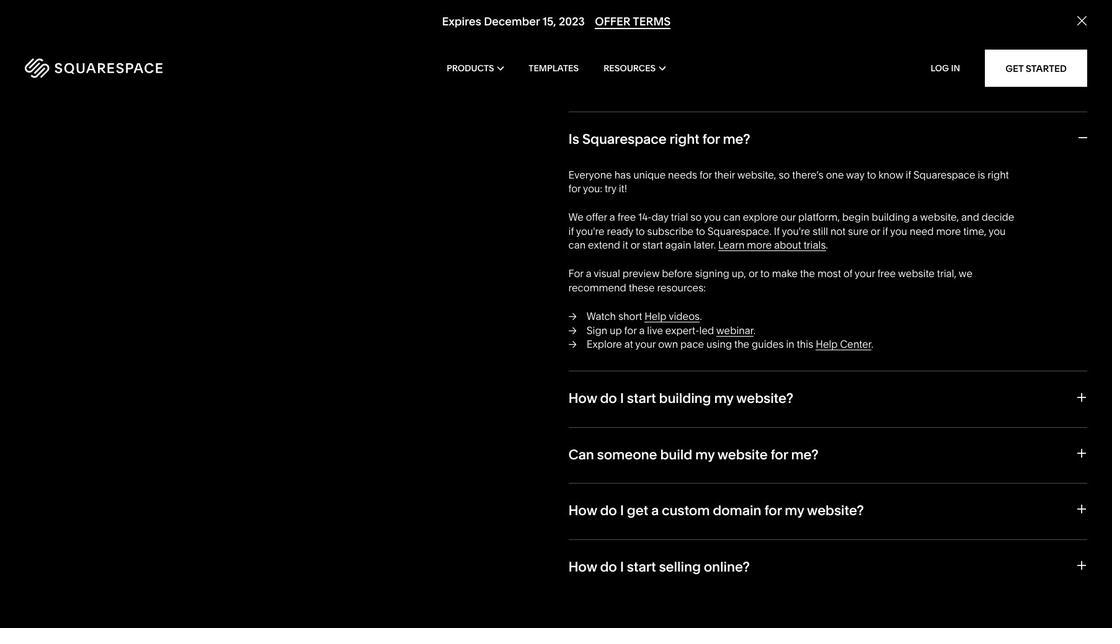 Task type: locate. For each thing, give the bounding box(es) containing it.
not
[[831, 225, 846, 237]]

live
[[647, 324, 663, 337]]

start inside dropdown button
[[627, 559, 656, 576]]

our
[[781, 211, 796, 224]]

for inside watch short help videos . sign up for a live expert-led webinar . explore at your own pace using the guides in this help center .
[[625, 324, 637, 337]]

0 vertical spatial squarespace
[[582, 131, 667, 148]]

if
[[906, 168, 911, 181], [569, 225, 574, 237], [883, 225, 888, 237]]

how
[[569, 391, 597, 407], [569, 503, 597, 519], [569, 559, 597, 576]]

a left live
[[639, 324, 645, 337]]

1 horizontal spatial more
[[936, 225, 961, 237]]

building up need
[[872, 211, 910, 224]]

1 horizontal spatial you
[[890, 225, 908, 237]]

up
[[610, 324, 622, 337]]

1 vertical spatial right
[[988, 168, 1009, 181]]

2 vertical spatial i
[[620, 559, 624, 576]]

platform,
[[799, 211, 840, 224]]

a inside watch short help videos . sign up for a live expert-led webinar . explore at your own pace using the guides in this help center .
[[639, 324, 645, 337]]

i up someone
[[620, 391, 624, 407]]

0 vertical spatial free
[[618, 211, 636, 224]]

start down at
[[627, 391, 656, 407]]

so inside everyone has unique needs for their website, so there's one way to know if squarespace is right for you: try it!
[[779, 168, 790, 181]]

or right it
[[631, 239, 640, 251]]

0 vertical spatial your
[[855, 268, 875, 280]]

explore
[[587, 338, 622, 351]]

1 horizontal spatial free
[[878, 268, 896, 280]]

start inside dropdown button
[[627, 391, 656, 407]]

1 vertical spatial i
[[620, 503, 624, 519]]

can up squarespace. at the right of the page
[[724, 211, 741, 224]]

0 vertical spatial so
[[779, 168, 790, 181]]

right up needs
[[670, 131, 700, 148]]

0 vertical spatial do
[[600, 391, 617, 407]]

so inside we offer a free 14-day trial so you can explore our platform, begin building a website, and decide if you're ready to subscribe to squarespace. if you're still not sure or if you need more time, you can extend it or start again later.
[[691, 211, 702, 224]]

learn more about trials link
[[719, 239, 826, 251]]

1 vertical spatial your
[[636, 338, 656, 351]]

0 vertical spatial the
[[800, 268, 815, 280]]

you're
[[576, 225, 605, 237], [782, 225, 811, 237]]

1 vertical spatial website,
[[920, 211, 959, 224]]

1 vertical spatial start
[[627, 391, 656, 407]]

this
[[797, 338, 814, 351]]

0 vertical spatial help
[[645, 310, 667, 323]]

you left need
[[890, 225, 908, 237]]

explore
[[743, 211, 778, 224]]

0 horizontal spatial you're
[[576, 225, 605, 237]]

do for how do i start building my website?
[[600, 391, 617, 407]]

2 horizontal spatial or
[[871, 225, 880, 237]]

can
[[569, 447, 594, 463]]

14-
[[638, 211, 652, 224]]

your right of
[[855, 268, 875, 280]]

can left the extend
[[569, 239, 586, 251]]

free up the ready
[[618, 211, 636, 224]]

to right way
[[867, 168, 876, 181]]

squarespace logo link
[[25, 58, 237, 78]]

ready
[[607, 225, 633, 237]]

website inside dropdown button
[[718, 447, 768, 463]]

do
[[600, 391, 617, 407], [600, 503, 617, 519], [600, 559, 617, 576]]

building down pace
[[659, 391, 711, 407]]

3 how from the top
[[569, 559, 597, 576]]

0 horizontal spatial your
[[636, 338, 656, 351]]

more
[[936, 225, 961, 237], [747, 239, 772, 251]]

right right is
[[988, 168, 1009, 181]]

center
[[840, 338, 872, 351]]

so right trial
[[691, 211, 702, 224]]

1 horizontal spatial website,
[[920, 211, 959, 224]]

1 horizontal spatial building
[[872, 211, 910, 224]]

i inside dropdown button
[[620, 559, 624, 576]]

do inside 'how do i get a custom domain for my website?' dropdown button
[[600, 503, 617, 519]]

free
[[618, 211, 636, 224], [878, 268, 896, 280]]

so left there's
[[779, 168, 790, 181]]

0 horizontal spatial right
[[670, 131, 700, 148]]

i left selling
[[620, 559, 624, 576]]

help
[[645, 310, 667, 323], [816, 338, 838, 351]]

online?
[[704, 559, 750, 576]]

0 horizontal spatial website?
[[736, 391, 793, 407]]

your right at
[[636, 338, 656, 351]]

2 horizontal spatial if
[[906, 168, 911, 181]]

1 vertical spatial me?
[[791, 447, 819, 463]]

if right sure
[[883, 225, 888, 237]]

build
[[660, 447, 692, 463]]

2 vertical spatial my
[[785, 503, 804, 519]]

how inside how do i start building my website? dropdown button
[[569, 391, 597, 407]]

i for a
[[620, 503, 624, 519]]

do inside how do i start building my website? dropdown button
[[600, 391, 617, 407]]

get started
[[1006, 62, 1067, 74]]

0 vertical spatial right
[[670, 131, 700, 148]]

2 vertical spatial start
[[627, 559, 656, 576]]

if right know
[[906, 168, 911, 181]]

1 horizontal spatial your
[[855, 268, 875, 280]]

building
[[872, 211, 910, 224], [659, 391, 711, 407]]

1 horizontal spatial can
[[724, 211, 741, 224]]

1 horizontal spatial website?
[[807, 503, 864, 519]]

1 how from the top
[[569, 391, 597, 407]]

my inside 'how do i get a custom domain for my website?' dropdown button
[[785, 503, 804, 519]]

products button
[[447, 43, 504, 93]]

1 horizontal spatial the
[[800, 268, 815, 280]]

how inside 'how do i get a custom domain for my website?' dropdown button
[[569, 503, 597, 519]]

2 how from the top
[[569, 503, 597, 519]]

0 horizontal spatial the
[[735, 338, 750, 351]]

0 vertical spatial my
[[714, 391, 734, 407]]

0 horizontal spatial so
[[691, 211, 702, 224]]

resources:
[[657, 282, 706, 294]]

a up need
[[913, 211, 918, 224]]

try
[[605, 182, 617, 195]]

squarespace inside everyone has unique needs for their website, so there's one way to know if squarespace is right for you: try it!
[[914, 168, 976, 181]]

more down squarespace. at the right of the page
[[747, 239, 772, 251]]

you down decide
[[989, 225, 1006, 237]]

trials
[[804, 239, 826, 251]]

start left selling
[[627, 559, 656, 576]]

1 vertical spatial the
[[735, 338, 750, 351]]

or right up,
[[749, 268, 758, 280]]

website
[[898, 268, 935, 280], [718, 447, 768, 463]]

start for building
[[627, 391, 656, 407]]

everyone has unique needs for their website, so there's one way to know if squarespace is right for you: try it!
[[569, 168, 1009, 195]]

to left make
[[761, 268, 770, 280]]

me? up their
[[723, 131, 750, 148]]

the left the most
[[800, 268, 815, 280]]

1 horizontal spatial so
[[779, 168, 790, 181]]

a right the offer
[[610, 211, 615, 224]]

0 vertical spatial i
[[620, 391, 624, 407]]

or
[[871, 225, 880, 237], [631, 239, 640, 251], [749, 268, 758, 280]]

0 vertical spatial building
[[872, 211, 910, 224]]

how for how do i get a custom domain for my website?
[[569, 503, 597, 519]]

website, right their
[[738, 168, 777, 181]]

it!
[[619, 182, 627, 195]]

squarespace up the has
[[582, 131, 667, 148]]

squarespace inside dropdown button
[[582, 131, 667, 148]]

need
[[910, 225, 934, 237]]

3 do from the top
[[600, 559, 617, 576]]

the
[[800, 268, 815, 280], [735, 338, 750, 351]]

is
[[978, 168, 986, 181]]

1 vertical spatial squarespace
[[914, 168, 976, 181]]

0 horizontal spatial can
[[569, 239, 586, 251]]

someone
[[597, 447, 657, 463]]

watch
[[587, 310, 616, 323]]

you:
[[583, 182, 602, 195]]

squarespace
[[582, 131, 667, 148], [914, 168, 976, 181]]

1 vertical spatial how
[[569, 503, 597, 519]]

my right domain
[[785, 503, 804, 519]]

to
[[867, 168, 876, 181], [636, 225, 645, 237], [696, 225, 705, 237], [761, 268, 770, 280]]

you're down our
[[782, 225, 811, 237]]

0 horizontal spatial squarespace
[[582, 131, 667, 148]]

right
[[670, 131, 700, 148], [988, 168, 1009, 181]]

2 i from the top
[[620, 503, 624, 519]]

0 vertical spatial how
[[569, 391, 597, 407]]

2 do from the top
[[600, 503, 617, 519]]

you up "later."
[[704, 211, 721, 224]]

my down the using
[[714, 391, 734, 407]]

0 horizontal spatial building
[[659, 391, 711, 407]]

visual
[[594, 268, 620, 280]]

how inside how do i start selling online? dropdown button
[[569, 559, 597, 576]]

i left get
[[620, 503, 624, 519]]

0 vertical spatial website
[[898, 268, 935, 280]]

free inside for a visual preview before signing up, or to make the most of your free website trial, we recommend these resources:
[[878, 268, 896, 280]]

squarespace logo image
[[25, 58, 163, 78]]

3 i from the top
[[620, 559, 624, 576]]

2 vertical spatial do
[[600, 559, 617, 576]]

2023
[[559, 14, 585, 29]]

do inside how do i start selling online? dropdown button
[[600, 559, 617, 576]]

trial
[[671, 211, 688, 224]]

your inside for a visual preview before signing up, or to make the most of your free website trial, we recommend these resources:
[[855, 268, 875, 280]]

0 horizontal spatial me?
[[723, 131, 750, 148]]

website,
[[738, 168, 777, 181], [920, 211, 959, 224]]

i for selling
[[620, 559, 624, 576]]

1 vertical spatial more
[[747, 239, 772, 251]]

1 vertical spatial my
[[695, 447, 715, 463]]

help up live
[[645, 310, 667, 323]]

1 vertical spatial so
[[691, 211, 702, 224]]

you're down the offer
[[576, 225, 605, 237]]

1 vertical spatial do
[[600, 503, 617, 519]]

my right the build
[[695, 447, 715, 463]]

1 horizontal spatial or
[[749, 268, 758, 280]]

offer
[[595, 14, 630, 29]]

preview
[[623, 268, 660, 280]]

1 horizontal spatial squarespace
[[914, 168, 976, 181]]

website? down guides
[[736, 391, 793, 407]]

needs
[[668, 168, 697, 181]]

1 do from the top
[[600, 391, 617, 407]]

2 vertical spatial how
[[569, 559, 597, 576]]

free inside we offer a free 14-day trial so you can explore our platform, begin building a website, and decide if you're ready to subscribe to squarespace. if you're still not sure or if you need more time, you can extend it or start again later.
[[618, 211, 636, 224]]

started
[[1026, 62, 1067, 74]]

resources button
[[604, 43, 666, 93]]

1 horizontal spatial you're
[[782, 225, 811, 237]]

website, up need
[[920, 211, 959, 224]]

a inside dropdown button
[[651, 503, 659, 519]]

a
[[610, 211, 615, 224], [913, 211, 918, 224], [586, 268, 592, 280], [639, 324, 645, 337], [651, 503, 659, 519]]

sure
[[848, 225, 869, 237]]

more inside we offer a free 14-day trial so you can explore our platform, begin building a website, and decide if you're ready to subscribe to squarespace. if you're still not sure or if you need more time, you can extend it or start again later.
[[936, 225, 961, 237]]

me?
[[723, 131, 750, 148], [791, 447, 819, 463]]

the down webinar link
[[735, 338, 750, 351]]

0 horizontal spatial free
[[618, 211, 636, 224]]

0 vertical spatial more
[[936, 225, 961, 237]]

in
[[786, 338, 795, 351]]

so
[[779, 168, 790, 181], [691, 211, 702, 224]]

a right get
[[651, 503, 659, 519]]

or right sure
[[871, 225, 880, 237]]

15,
[[542, 14, 556, 29]]

website left trial, in the right top of the page
[[898, 268, 935, 280]]

website? down can someone build my website for me? dropdown button
[[807, 503, 864, 519]]

1 horizontal spatial right
[[988, 168, 1009, 181]]

0 vertical spatial can
[[724, 211, 741, 224]]

website up domain
[[718, 447, 768, 463]]

up,
[[732, 268, 746, 280]]

a right for
[[586, 268, 592, 280]]

1 horizontal spatial help
[[816, 338, 838, 351]]

domain
[[713, 503, 762, 519]]

me? down how do i start building my website? dropdown button
[[791, 447, 819, 463]]

help right this
[[816, 338, 838, 351]]

0 vertical spatial me?
[[723, 131, 750, 148]]

subscribe
[[647, 225, 694, 237]]

1 vertical spatial website
[[718, 447, 768, 463]]

if down "we"
[[569, 225, 574, 237]]

most
[[818, 268, 841, 280]]

1 vertical spatial building
[[659, 391, 711, 407]]

right inside everyone has unique needs for their website, so there's one way to know if squarespace is right for you: try it!
[[988, 168, 1009, 181]]

your inside watch short help videos . sign up for a live expert-led webinar . explore at your own pace using the guides in this help center .
[[636, 338, 656, 351]]

you
[[704, 211, 721, 224], [890, 225, 908, 237], [989, 225, 1006, 237]]

1 i from the top
[[620, 391, 624, 407]]

free right of
[[878, 268, 896, 280]]

at
[[625, 338, 633, 351]]

guides
[[752, 338, 784, 351]]

or inside for a visual preview before signing up, or to make the most of your free website trial, we recommend these resources:
[[749, 268, 758, 280]]

0 horizontal spatial website
[[718, 447, 768, 463]]

2 vertical spatial or
[[749, 268, 758, 280]]

squarespace left is
[[914, 168, 976, 181]]

if inside everyone has unique needs for their website, so there's one way to know if squarespace is right for you: try it!
[[906, 168, 911, 181]]

do for how do i start selling online?
[[600, 559, 617, 576]]

0 horizontal spatial website,
[[738, 168, 777, 181]]

my
[[714, 391, 734, 407], [695, 447, 715, 463], [785, 503, 804, 519]]

start down subscribe
[[643, 239, 663, 251]]

0 vertical spatial website,
[[738, 168, 777, 181]]

for
[[569, 268, 584, 280]]

i for building
[[620, 391, 624, 407]]

of
[[844, 268, 853, 280]]

0 horizontal spatial more
[[747, 239, 772, 251]]

how do i start selling online? button
[[569, 540, 1088, 596]]

1 vertical spatial free
[[878, 268, 896, 280]]

1 vertical spatial or
[[631, 239, 640, 251]]

1 horizontal spatial website
[[898, 268, 935, 280]]

0 vertical spatial start
[[643, 239, 663, 251]]

2 horizontal spatial you
[[989, 225, 1006, 237]]

more left time,
[[936, 225, 961, 237]]



Task type: vqa. For each thing, say whether or not it's contained in the screenshot.


Task type: describe. For each thing, give the bounding box(es) containing it.
everyone
[[569, 168, 612, 181]]

to inside everyone has unique needs for their website, so there's one way to know if squarespace is right for you: try it!
[[867, 168, 876, 181]]

how do i start building my website?
[[569, 391, 793, 407]]

signing
[[695, 268, 730, 280]]

expires december 15, 2023
[[442, 14, 585, 29]]

way
[[846, 168, 865, 181]]

0 vertical spatial website?
[[736, 391, 793, 407]]

webinar
[[717, 324, 754, 337]]

my inside can someone build my website for me? dropdown button
[[695, 447, 715, 463]]

log             in link
[[931, 63, 961, 74]]

learn
[[719, 239, 745, 251]]

website inside for a visual preview before signing up, or to make the most of your free website trial, we recommend these resources:
[[898, 268, 935, 280]]

1 vertical spatial help
[[816, 338, 838, 351]]

how for how do i start selling online?
[[569, 559, 597, 576]]

has
[[615, 168, 631, 181]]

building inside we offer a free 14-day trial so you can explore our platform, begin building a website, and decide if you're ready to subscribe to squarespace. if you're still not sure or if you need more time, you can extend it or start again later.
[[872, 211, 910, 224]]

get
[[627, 503, 648, 519]]

the inside watch short help videos . sign up for a live expert-led webinar . explore at your own pace using the guides in this help center .
[[735, 338, 750, 351]]

1 vertical spatial website?
[[807, 503, 864, 519]]

and
[[962, 211, 980, 224]]

we
[[569, 211, 584, 224]]

there's
[[793, 168, 824, 181]]

website, inside we offer a free 14-day trial so you can explore our platform, begin building a website, and decide if you're ready to subscribe to squarespace. if you're still not sure or if you need more time, you can extend it or start again later.
[[920, 211, 959, 224]]

the inside for a visual preview before signing up, or to make the most of your free website trial, we recommend these resources:
[[800, 268, 815, 280]]

building inside how do i start building my website? dropdown button
[[659, 391, 711, 407]]

1 horizontal spatial if
[[883, 225, 888, 237]]

squarespace.
[[708, 225, 772, 237]]

is squarespace right for me? button
[[569, 112, 1088, 168]]

in
[[951, 63, 961, 74]]

how do i start building my website? button
[[569, 371, 1088, 427]]

how do i get a custom domain for my website? button
[[569, 483, 1088, 540]]

to down 14- in the top right of the page
[[636, 225, 645, 237]]

so for you
[[691, 211, 702, 224]]

0 horizontal spatial or
[[631, 239, 640, 251]]

can someone build my website for me?
[[569, 447, 819, 463]]

unique
[[634, 168, 666, 181]]

extend
[[588, 239, 620, 251]]

website, inside everyone has unique needs for their website, so there's one way to know if squarespace is right for you: try it!
[[738, 168, 777, 181]]

december
[[484, 14, 540, 29]]

resources
[[604, 63, 656, 74]]

selling
[[659, 559, 701, 576]]

log
[[931, 63, 949, 74]]

time,
[[964, 225, 987, 237]]

is
[[569, 131, 579, 148]]

to up "later."
[[696, 225, 705, 237]]

decide
[[982, 211, 1015, 224]]

expert-
[[666, 324, 700, 337]]

led
[[700, 324, 714, 337]]

how do i get a custom domain for my website?
[[569, 503, 864, 519]]

0 horizontal spatial if
[[569, 225, 574, 237]]

know
[[879, 168, 904, 181]]

2 you're from the left
[[782, 225, 811, 237]]

products
[[447, 63, 494, 74]]

how do i start selling online?
[[569, 559, 750, 576]]

0 horizontal spatial help
[[645, 310, 667, 323]]

one
[[826, 168, 844, 181]]

1 you're from the left
[[576, 225, 605, 237]]

webinar link
[[717, 324, 754, 337]]

do for how do i get a custom domain for my website?
[[600, 503, 617, 519]]

pace
[[681, 338, 704, 351]]

later.
[[694, 239, 716, 251]]

their
[[715, 168, 735, 181]]

it
[[623, 239, 628, 251]]

still
[[813, 225, 828, 237]]

expires
[[442, 14, 481, 29]]

get
[[1006, 62, 1024, 74]]

offer
[[586, 211, 607, 224]]

my inside how do i start building my website? dropdown button
[[714, 391, 734, 407]]

get started link
[[985, 50, 1088, 87]]

0 horizontal spatial you
[[704, 211, 721, 224]]

right inside dropdown button
[[670, 131, 700, 148]]

so for there's
[[779, 168, 790, 181]]

log             in
[[931, 63, 961, 74]]

a inside for a visual preview before signing up, or to make the most of your free website trial, we recommend these resources:
[[586, 268, 592, 280]]

we
[[959, 268, 973, 280]]

videos
[[669, 310, 700, 323]]

1 vertical spatial can
[[569, 239, 586, 251]]

these
[[629, 282, 655, 294]]

to inside for a visual preview before signing up, or to make the most of your free website trial, we recommend these resources:
[[761, 268, 770, 280]]

using
[[707, 338, 732, 351]]

terms
[[633, 14, 671, 29]]

watch short help videos . sign up for a live expert-led webinar . explore at your own pace using the guides in this help center .
[[587, 310, 874, 351]]

custom
[[662, 503, 710, 519]]

help center link
[[816, 338, 872, 351]]

if
[[774, 225, 780, 237]]

sign
[[587, 324, 608, 337]]

for a visual preview before signing up, or to make the most of your free website trial, we recommend these resources:
[[569, 268, 973, 294]]

how for how do i start building my website?
[[569, 391, 597, 407]]

day
[[652, 211, 669, 224]]

recommend
[[569, 282, 627, 294]]

trial,
[[937, 268, 957, 280]]

make
[[772, 268, 798, 280]]

before
[[662, 268, 693, 280]]

own
[[658, 338, 678, 351]]

learn more about trials .
[[719, 239, 828, 251]]

about
[[774, 239, 801, 251]]

is squarespace right for me?
[[569, 131, 750, 148]]

0 vertical spatial or
[[871, 225, 880, 237]]

short
[[619, 310, 642, 323]]

we offer a free 14-day trial so you can explore our platform, begin building a website, and decide if you're ready to subscribe to squarespace. if you're still not sure or if you need more time, you can extend it or start again later.
[[569, 211, 1015, 251]]

1 horizontal spatial me?
[[791, 447, 819, 463]]

can someone build my website for me? button
[[569, 427, 1088, 483]]

start inside we offer a free 14-day trial so you can explore our platform, begin building a website, and decide if you're ready to subscribe to squarespace. if you're still not sure or if you need more time, you can extend it or start again later.
[[643, 239, 663, 251]]

start for selling
[[627, 559, 656, 576]]



